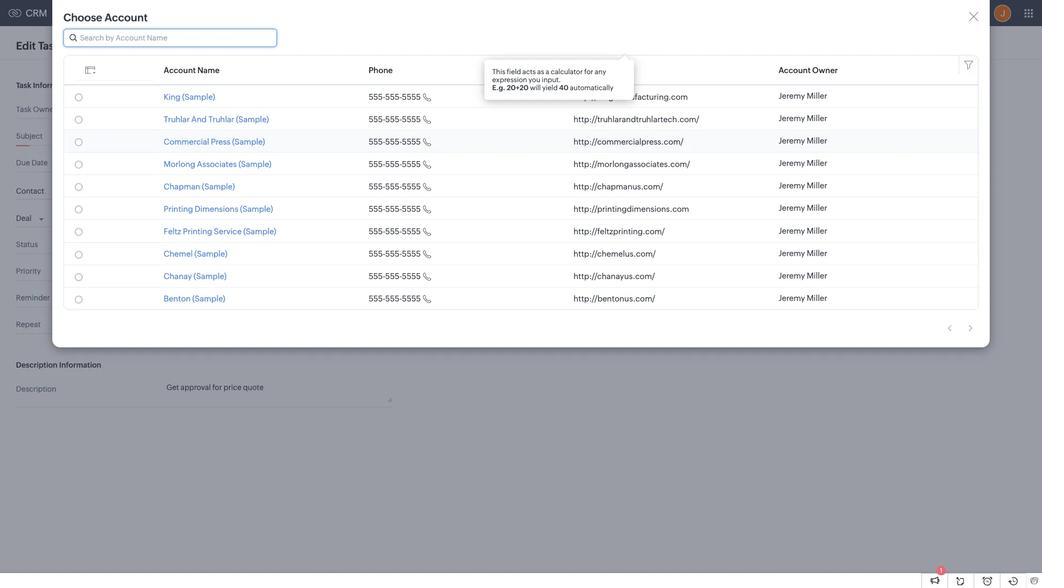Task type: vqa. For each thing, say whether or not it's contained in the screenshot.
King (Sample)
yes



Task type: locate. For each thing, give the bounding box(es) containing it.
555-555-5555 for truhlar and truhlar (sample)
[[369, 115, 421, 124]]

account name down the closing date
[[396, 134, 447, 143]]

name right "deal"
[[427, 75, 447, 84]]

6 555-555-5555 from the top
[[369, 204, 421, 214]]

owner for account owner
[[813, 65, 838, 74]]

5555 for http://truhlarandtruhlartech.com/
[[402, 115, 421, 124]]

jeremy miller for http://bentonus.com/
[[779, 294, 828, 303]]

jeremy miller for http://commercialpress.com/
[[779, 136, 828, 145]]

10 5555 from the top
[[402, 294, 421, 303]]

2 vertical spatial task
[[16, 105, 31, 114]]

jeremy miller for http://chemelus.com/
[[779, 249, 828, 258]]

choose account
[[63, 11, 148, 23]]

contacts link
[[127, 0, 176, 26]]

miller
[[807, 91, 828, 100], [193, 107, 212, 116], [807, 114, 828, 123], [807, 136, 828, 145], [807, 159, 828, 168], [807, 181, 828, 190], [807, 204, 828, 213], [807, 226, 828, 235], [807, 249, 828, 258], [807, 271, 828, 280], [807, 294, 828, 303]]

jeremy for http://chemelus.com/
[[779, 249, 806, 258]]

task up task owner
[[16, 81, 31, 90]]

profile element
[[988, 0, 1018, 26]]

1 description from the top
[[16, 361, 58, 369]]

truhlar and truhlar (sample) link
[[164, 115, 269, 124]]

truhlar left and
[[164, 115, 190, 124]]

edit left page
[[65, 42, 79, 51]]

due
[[16, 159, 30, 167]]

jeremy for http://morlongassociates.com/
[[779, 159, 806, 168]]

name
[[198, 65, 220, 74], [427, 75, 447, 84], [427, 134, 447, 143]]

555-555-5555 for printing dimensions (sample)
[[369, 204, 421, 214]]

8 5555 from the top
[[402, 249, 421, 258]]

None text field
[[167, 134, 392, 143], [167, 188, 340, 197], [167, 134, 392, 143], [167, 188, 340, 197]]

2 description from the top
[[16, 385, 56, 393]]

navigation
[[943, 321, 979, 336]]

jeremy for http://chanayus.com/
[[779, 271, 806, 280]]

name up king (sample) link
[[198, 65, 220, 74]]

owner
[[813, 65, 838, 74], [33, 105, 57, 114]]

(sample)
[[182, 92, 215, 101], [236, 115, 269, 124], [232, 137, 265, 146], [239, 160, 272, 169], [202, 182, 235, 191], [240, 204, 273, 214], [243, 227, 276, 236], [194, 249, 228, 258], [194, 272, 227, 281], [192, 294, 225, 303]]

date right "due"
[[32, 159, 48, 167]]

1 vertical spatial task
[[16, 81, 31, 90]]

3 555-555-5555 from the top
[[369, 137, 421, 146]]

0 vertical spatial date
[[431, 105, 447, 113]]

4 5555 from the top
[[402, 160, 421, 169]]

truhlar
[[164, 115, 190, 124], [208, 115, 234, 124]]

7 555-555-5555 from the top
[[369, 227, 421, 236]]

owner for task owner
[[33, 105, 57, 114]]

1 5555 from the top
[[402, 92, 421, 101]]

1 vertical spatial printing
[[183, 227, 212, 236]]

miller for http://chapmanus.com/
[[807, 181, 828, 190]]

1 vertical spatial description
[[16, 385, 56, 393]]

account name up king (sample) link
[[164, 65, 220, 74]]

account
[[105, 11, 148, 23], [164, 65, 196, 74], [779, 65, 811, 74], [396, 134, 425, 143]]

9 5555 from the top
[[402, 272, 421, 281]]

calculator
[[551, 68, 583, 76]]

0 vertical spatial owner
[[813, 65, 838, 74]]

5555 for http://chapmanus.com/
[[402, 182, 421, 191]]

0 horizontal spatial account name
[[164, 65, 220, 74]]

1 vertical spatial information
[[59, 361, 101, 369]]

0 vertical spatial information
[[33, 81, 75, 90]]

5 5555 from the top
[[402, 182, 421, 191]]

5555 for http://chanayus.com/
[[402, 272, 421, 281]]

date
[[431, 105, 447, 113], [32, 159, 48, 167]]

1 555-555-5555 from the top
[[369, 92, 421, 101]]

1 horizontal spatial owner
[[813, 65, 838, 74]]

5555 for http://bentonus.com/
[[402, 294, 421, 303]]

555-555-5555
[[369, 92, 421, 101], [369, 115, 421, 124], [369, 137, 421, 146], [369, 160, 421, 169], [369, 182, 421, 191], [369, 204, 421, 214], [369, 227, 421, 236], [369, 249, 421, 258], [369, 272, 421, 281], [369, 294, 421, 303]]

http://feltzprinting.com/
[[574, 227, 665, 236]]

dimensions
[[195, 204, 239, 214]]

http://commercialpress.com/
[[574, 137, 684, 146]]

jeremy for http://commercialpress.com/
[[779, 136, 806, 145]]

1 horizontal spatial date
[[431, 105, 447, 113]]

555-
[[369, 92, 386, 101], [386, 92, 402, 101], [369, 115, 386, 124], [386, 115, 402, 124], [369, 137, 386, 146], [386, 137, 402, 146], [369, 160, 386, 169], [386, 160, 402, 169], [369, 182, 386, 191], [386, 182, 402, 191], [369, 204, 386, 214], [386, 204, 402, 214], [369, 227, 386, 236], [386, 227, 402, 236], [369, 249, 386, 258], [386, 249, 402, 258], [369, 272, 386, 281], [386, 272, 402, 281], [369, 294, 386, 303], [386, 294, 402, 303]]

5 555-555-5555 from the top
[[369, 182, 421, 191]]

1 vertical spatial owner
[[33, 105, 57, 114]]

(sample) up and
[[182, 92, 215, 101]]

jeremy miller for http://feltzprinting.com/
[[779, 226, 828, 235]]

description for description information
[[16, 361, 58, 369]]

printing up chemel (sample) 'link' on the top
[[183, 227, 212, 236]]

this field acts as a calculator for any expression you input. e.g. 20+20 will yield 40 automatically
[[493, 68, 614, 92]]

name up stage
[[427, 134, 447, 143]]

crm
[[26, 7, 47, 19]]

date right "closing"
[[431, 105, 447, 113]]

will
[[530, 84, 541, 92]]

2 555-555-5555 from the top
[[369, 115, 421, 124]]

miller for http://printingdimensions.com
[[807, 204, 828, 213]]

date for due date
[[32, 159, 48, 167]]

king
[[164, 92, 181, 101]]

commercial press (sample) link
[[164, 137, 265, 146]]

printing dimensions (sample)
[[164, 204, 273, 214]]

5555 for http://kingmanufacturing.com
[[402, 92, 421, 101]]

http://printingdimensions.com
[[574, 204, 690, 214]]

2 5555 from the top
[[402, 115, 421, 124]]

0 vertical spatial description
[[16, 361, 58, 369]]

truhlar right and
[[208, 115, 234, 124]]

0 horizontal spatial date
[[32, 159, 48, 167]]

task down the crm
[[38, 39, 60, 52]]

task owner
[[16, 105, 57, 114]]

description for description
[[16, 385, 56, 393]]

jeremy for http://kingmanufacturing.com
[[779, 91, 806, 100]]

(sample) up commercial press (sample)
[[236, 115, 269, 124]]

6 5555 from the top
[[402, 204, 421, 214]]

None button
[[583, 37, 631, 54], [635, 37, 706, 54], [710, 37, 749, 54], [457, 214, 504, 231], [510, 214, 599, 231], [583, 37, 631, 54], [635, 37, 706, 54], [710, 37, 749, 54], [457, 214, 504, 231], [510, 214, 599, 231]]

you
[[529, 76, 541, 84]]

acts
[[523, 68, 536, 76]]

9 555-555-5555 from the top
[[369, 272, 421, 281]]

0 vertical spatial account name
[[164, 65, 220, 74]]

None text field
[[464, 46, 611, 55], [464, 76, 637, 84], [464, 135, 611, 143], [167, 216, 340, 224], [464, 46, 611, 55], [464, 76, 637, 84], [464, 135, 611, 143], [167, 216, 340, 224]]

jeremy miller for http://morlongassociates.com/
[[779, 159, 828, 168]]

expression
[[493, 76, 527, 84]]

(sample) right 'service' on the left top of the page
[[243, 227, 276, 236]]

chanay
[[164, 272, 192, 281]]

printing down chapman
[[164, 204, 193, 214]]

contacts
[[136, 9, 168, 17]]

jeremy miller for http://chapmanus.com/
[[779, 181, 828, 190]]

account name
[[164, 65, 220, 74], [396, 134, 447, 143]]

reminder
[[16, 293, 50, 302]]

1 vertical spatial account name
[[396, 134, 447, 143]]

5555 for http://printingdimensions.com
[[402, 204, 421, 214]]

1 horizontal spatial truhlar
[[208, 115, 234, 124]]

0 horizontal spatial truhlar
[[164, 115, 190, 124]]

1 horizontal spatial edit
[[65, 42, 79, 51]]

printing
[[164, 204, 193, 214], [183, 227, 212, 236]]

jeremy for http://chapmanus.com/
[[779, 181, 806, 190]]

information for description information
[[59, 361, 101, 369]]

home
[[60, 9, 81, 17]]

deal
[[410, 75, 425, 84]]

task up subject
[[16, 105, 31, 114]]

10 555-555-5555 from the top
[[369, 294, 421, 303]]

profile image
[[995, 5, 1012, 22]]

chemel
[[164, 249, 193, 258]]

5555
[[402, 92, 421, 101], [402, 115, 421, 124], [402, 137, 421, 146], [402, 160, 421, 169], [402, 182, 421, 191], [402, 204, 421, 214], [402, 227, 421, 236], [402, 249, 421, 258], [402, 272, 421, 281], [402, 294, 421, 303]]

jeremy miller
[[779, 91, 828, 100], [167, 107, 212, 116], [779, 114, 828, 123], [779, 136, 828, 145], [779, 159, 828, 168], [779, 181, 828, 190], [779, 204, 828, 213], [779, 226, 828, 235], [779, 249, 828, 258], [779, 271, 828, 280], [779, 294, 828, 303]]

(sample) down feltz printing service (sample) link
[[194, 249, 228, 258]]

task
[[38, 39, 60, 52], [16, 81, 31, 90], [16, 105, 31, 114]]

(sample) up mmm d, yyyy text field
[[232, 137, 265, 146]]

task for owner
[[16, 105, 31, 114]]

printing dimensions (sample) link
[[164, 204, 273, 214]]

truhlar and truhlar (sample)
[[164, 115, 269, 124]]

1 vertical spatial date
[[32, 159, 48, 167]]

jeremy for http://truhlarandtruhlartech.com/
[[779, 114, 806, 123]]

edit down crm "link"
[[16, 39, 36, 52]]

benton (sample)
[[164, 294, 225, 303]]

edit page layout link
[[65, 42, 123, 51]]

information
[[33, 81, 75, 90], [59, 361, 101, 369]]

http://truhlarandtruhlartech.com/
[[574, 115, 700, 124]]

7 5555 from the top
[[402, 227, 421, 236]]

description
[[16, 361, 58, 369], [16, 385, 56, 393]]

555-555-5555 for feltz printing service (sample)
[[369, 227, 421, 236]]

miller for http://chemelus.com/
[[807, 249, 828, 258]]

20+20
[[507, 84, 529, 92]]

555-555-5555 for chanay (sample)
[[369, 272, 421, 281]]

chanay (sample) link
[[164, 272, 227, 281]]

5555 for http://feltzprinting.com/
[[402, 227, 421, 236]]

1 truhlar from the left
[[164, 115, 190, 124]]

description down description information
[[16, 385, 56, 393]]

3 5555 from the top
[[402, 137, 421, 146]]

edit
[[16, 39, 36, 52], [65, 42, 79, 51]]

None submit
[[603, 214, 641, 231]]

miller for http://truhlarandtruhlartech.com/
[[807, 114, 828, 123]]

8 555-555-5555 from the top
[[369, 249, 421, 258]]

MMM d, yyyy
 text field
[[464, 105, 551, 114]]

king (sample) link
[[164, 92, 215, 101]]

0 horizontal spatial owner
[[33, 105, 57, 114]]

4 555-555-5555 from the top
[[369, 160, 421, 169]]

description down repeat
[[16, 361, 58, 369]]

website
[[574, 65, 604, 74]]



Task type: describe. For each thing, give the bounding box(es) containing it.
subject
[[16, 132, 43, 140]]

press
[[211, 137, 231, 146]]

for
[[585, 68, 594, 76]]

jeremy miller for http://kingmanufacturing.com
[[779, 91, 828, 100]]

miller for http://morlongassociates.com/
[[807, 159, 828, 168]]

automatically
[[570, 84, 614, 92]]

miller for http://commercialpress.com/
[[807, 136, 828, 145]]

5555 for http://morlongassociates.com/
[[402, 160, 421, 169]]

chapman
[[164, 182, 200, 191]]

http://bentonus.com/
[[574, 294, 656, 303]]

service
[[214, 227, 242, 236]]

http://morlongassociates.com/
[[574, 160, 691, 169]]

description information
[[16, 361, 101, 369]]

amount
[[419, 46, 447, 54]]

commercial
[[164, 137, 209, 146]]

account owner
[[779, 65, 838, 74]]

555-555-5555 for chemel (sample)
[[369, 249, 421, 258]]

miller for http://chanayus.com/
[[807, 271, 828, 280]]

phone
[[369, 65, 393, 74]]

jeremy for http://feltzprinting.com/
[[779, 226, 806, 235]]

0 vertical spatial task
[[38, 39, 60, 52]]

555-555-5555 for morlong associates (sample)
[[369, 160, 421, 169]]

edit task edit page layout
[[16, 39, 123, 52]]

information for task information
[[33, 81, 75, 90]]

jeremy for http://printingdimensions.com
[[779, 204, 806, 213]]

(sample) down chemel (sample) 'link' on the top
[[194, 272, 227, 281]]

input.
[[542, 76, 561, 84]]

0 vertical spatial name
[[198, 65, 220, 74]]

crm link
[[9, 7, 47, 19]]

jeremy miller for http://chanayus.com/
[[779, 271, 828, 280]]

feltz printing service (sample) link
[[164, 227, 276, 236]]

this
[[493, 68, 506, 76]]

field
[[507, 68, 521, 76]]

miller for http://feltzprinting.com/
[[807, 226, 828, 235]]

chapman (sample) link
[[164, 182, 235, 191]]

0 vertical spatial printing
[[164, 204, 193, 214]]

morlong associates (sample)
[[164, 160, 272, 169]]

(sample) up printing dimensions (sample)
[[202, 182, 235, 191]]

benton
[[164, 294, 191, 303]]

(sample) down the chanay (sample) link
[[192, 294, 225, 303]]

closing date
[[403, 105, 447, 113]]

chemel (sample) link
[[164, 249, 228, 258]]

1
[[941, 568, 943, 574]]

date for closing date
[[431, 105, 447, 113]]

leads link
[[90, 0, 127, 26]]

page
[[80, 42, 98, 51]]

miller for http://bentonus.com/
[[807, 294, 828, 303]]

jeremy miller for http://truhlarandtruhlartech.com/
[[779, 114, 828, 123]]

5555 for http://commercialpress.com/
[[402, 137, 421, 146]]

leads
[[98, 9, 119, 17]]

5555 for http://chemelus.com/
[[402, 249, 421, 258]]

a
[[546, 68, 550, 76]]

jeremy for http://bentonus.com/
[[779, 294, 806, 303]]

1 vertical spatial name
[[427, 75, 447, 84]]

yield
[[543, 84, 558, 92]]

task for information
[[16, 81, 31, 90]]

2 vertical spatial name
[[427, 134, 447, 143]]

any
[[595, 68, 607, 76]]

mmm d, yyyy text field
[[167, 161, 359, 169]]

1 horizontal spatial account name
[[396, 134, 447, 143]]

(sample) up 'service' on the left top of the page
[[240, 204, 273, 214]]

miller for http://kingmanufacturing.com
[[807, 91, 828, 100]]

commercial press (sample)
[[164, 137, 265, 146]]

due date
[[16, 159, 48, 167]]

chanay (sample)
[[164, 272, 227, 281]]

e.g.
[[493, 84, 506, 92]]

jeremy miller for http://printingdimensions.com
[[779, 204, 828, 213]]

stage
[[427, 163, 447, 172]]

closing
[[403, 105, 430, 113]]

555-555-5555 for chapman (sample)
[[369, 182, 421, 191]]

chemel (sample)
[[164, 249, 228, 258]]

benton (sample) link
[[164, 294, 225, 303]]

http://chanayus.com/
[[574, 272, 655, 281]]

morlong
[[164, 160, 195, 169]]

555-555-5555 for benton (sample)
[[369, 294, 421, 303]]

(sample) right associates
[[239, 160, 272, 169]]

associates
[[197, 160, 237, 169]]

555-555-5555 for king (sample)
[[369, 92, 421, 101]]

chapman (sample)
[[164, 182, 235, 191]]

2 truhlar from the left
[[208, 115, 234, 124]]

morlong associates (sample) link
[[164, 160, 272, 169]]

as
[[538, 68, 545, 76]]

555-555-5555 for commercial press (sample)
[[369, 137, 421, 146]]

Search by Account Name text field
[[64, 29, 276, 46]]

0 horizontal spatial edit
[[16, 39, 36, 52]]

home link
[[52, 0, 90, 26]]

http://kingmanufacturing.com
[[574, 92, 688, 101]]

repeat
[[16, 320, 41, 329]]

Get approval for price quote text field
[[167, 383, 392, 402]]

layout
[[99, 42, 123, 51]]

king (sample)
[[164, 92, 215, 101]]

priority
[[16, 267, 41, 275]]

status
[[16, 240, 38, 249]]

http://chapmanus.com/
[[574, 182, 664, 191]]

edit inside edit task edit page layout
[[65, 42, 79, 51]]

and
[[191, 115, 207, 124]]

40
[[559, 84, 569, 92]]

choose
[[63, 11, 102, 23]]

feltz
[[164, 227, 181, 236]]

task information
[[16, 81, 75, 90]]

http://chemelus.com/
[[574, 249, 656, 258]]

deal name
[[410, 75, 447, 84]]

feltz printing service (sample)
[[164, 227, 276, 236]]



